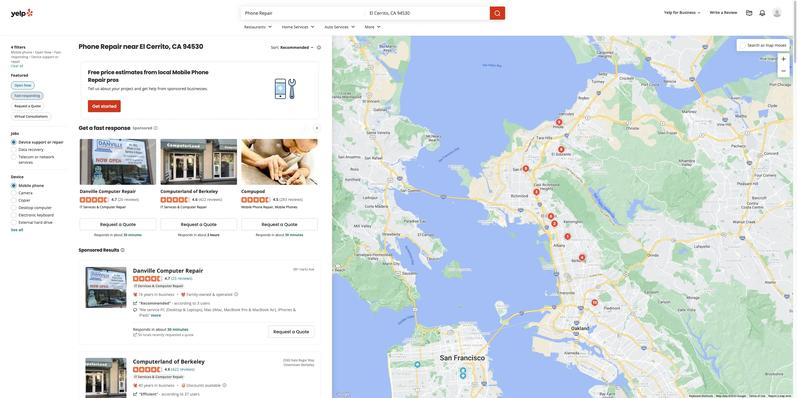 Task type: describe. For each thing, give the bounding box(es) containing it.
it services & computer repair up 40 years in business
[[134, 375, 183, 379]]

fast- for fast-responding
[[14, 93, 22, 98]]

zoom out image
[[781, 68, 788, 74]]

compupod image
[[458, 365, 469, 376]]

- for computer
[[172, 301, 173, 306]]

a left fast
[[89, 124, 93, 132]]

1 16 trending v2 image from the top
[[133, 301, 137, 306]]

repair up (25 reviews) link
[[186, 267, 203, 275]]

"efficient" - according to 37 users
[[139, 392, 200, 397]]

more link
[[361, 20, 387, 36]]

search
[[748, 42, 760, 48]]

request for danville computer repair
[[100, 222, 118, 228]]

data
[[19, 147, 27, 152]]

review
[[725, 10, 738, 15]]

near
[[123, 42, 138, 51]]

24 chevron down v2 image
[[376, 24, 382, 30]]

repair down 4.7 (25 reviews)
[[116, 205, 126, 210]]

insta fix phone repair image
[[546, 211, 557, 222]]

1 vertical spatial device support or repair
[[19, 140, 63, 145]]

0 vertical spatial computerland of berkeley image
[[578, 251, 589, 262]]

fast- for fast- responding
[[54, 50, 62, 55]]

tyler b. image
[[773, 7, 783, 17]]

4.6 link
[[165, 366, 170, 372]]

mission wireless image
[[458, 371, 469, 382]]

2040 kala bagai way downtown berkeley
[[283, 358, 315, 368]]

more
[[365, 24, 375, 29]]

request a quote for danville computer repair
[[100, 222, 136, 228]]

ca
[[172, 42, 182, 51]]

4.5 star rating image
[[241, 197, 271, 203]]

computer up "4.7" link
[[157, 267, 184, 275]]

kala
[[291, 358, 298, 363]]

write a review link
[[708, 8, 740, 18]]

report a map error link
[[769, 395, 792, 398]]

velocity iphone repair image
[[531, 187, 542, 198]]

home services
[[282, 24, 309, 29]]

fast- responding
[[11, 50, 62, 59]]

danville computer repair image
[[791, 301, 798, 312]]

fast
[[94, 124, 104, 132]]

a for request a quote button related to computerland of berkeley
[[200, 222, 203, 228]]

get
[[142, 86, 148, 91]]

request a quote button for computerland of berkeley
[[161, 219, 237, 231]]

projects image
[[747, 10, 753, 16]]

1 vertical spatial danville computer repair link
[[133, 267, 203, 275]]

discounts available
[[187, 383, 221, 388]]

1 vertical spatial 4.7 star rating image
[[133, 276, 163, 282]]

©2023
[[729, 395, 737, 398]]

your
[[112, 86, 120, 91]]

jobs
[[11, 131, 19, 136]]

16 chevron down v2 image for recommended
[[310, 45, 315, 50]]

help
[[149, 86, 157, 91]]

terms
[[750, 395, 757, 398]]

computer up 4.7 (25 reviews)
[[99, 189, 121, 195]]

phone inside free price estimates from local mobile phone repair pros tell us about your project and get help from sponsored businesses.
[[192, 69, 209, 76]]

bagai
[[299, 358, 307, 363]]

notifications image
[[760, 10, 766, 16]]

map for moves
[[766, 42, 774, 48]]

family-owned & operated
[[187, 292, 233, 297]]

option group containing device
[[9, 174, 68, 233]]

mobile phone
[[19, 183, 44, 188]]

hard
[[34, 220, 43, 225]]

clear all link
[[11, 64, 23, 68]]

home
[[282, 24, 293, 29]]

responding for fast- responding
[[11, 55, 28, 59]]

responds for compupod
[[256, 233, 271, 238]]

berkeley up the (422 reviews) link
[[181, 358, 205, 366]]

or inside the 'telecom or network services'
[[35, 154, 39, 160]]

or inside "device support or repair"
[[55, 55, 58, 59]]

to for berkeley
[[180, 392, 184, 397]]

keyboard shortcuts
[[690, 395, 713, 398]]

mobile for mobile phone
[[19, 183, 31, 188]]

request for compupod
[[262, 222, 279, 228]]

mac
[[204, 307, 212, 313]]

according for of
[[162, 392, 179, 397]]

service
[[147, 307, 159, 313]]

reviews) for computerland of berkeley
[[207, 197, 222, 202]]

1 horizontal spatial open
[[35, 50, 43, 55]]

1 vertical spatial from
[[158, 86, 166, 91]]

fast-responding button
[[11, 92, 44, 100]]

repair,
[[263, 205, 274, 210]]

computerland of berkeley for the top computerland of berkeley "link"
[[161, 189, 218, 195]]

now inside button
[[24, 83, 31, 88]]

previous image
[[301, 125, 308, 131]]

telecom
[[19, 154, 34, 160]]

danville computer repair for the top 'danville computer repair' link
[[80, 189, 136, 195]]

get started button
[[88, 100, 121, 112]]

repair down (422 reviews)
[[173, 375, 183, 379]]

danville for the top 'danville computer repair' link
[[80, 189, 98, 195]]

report
[[769, 395, 777, 398]]

get a fast response
[[79, 124, 131, 132]]

way
[[308, 358, 315, 363]]

responding for fast-responding
[[22, 93, 40, 98]]

computer
[[34, 205, 52, 210]]

2 vertical spatial phone
[[253, 205, 263, 210]]

30 for compupod
[[285, 233, 289, 238]]

and
[[134, 86, 141, 91]]

0 horizontal spatial 4.7 star rating image
[[80, 197, 109, 203]]

about for danville computer repair
[[114, 233, 123, 238]]

search image
[[494, 10, 501, 17]]

16 years in business v2 image
[[133, 384, 137, 388]]

a right report
[[778, 395, 779, 398]]

mobile down (283
[[275, 205, 285, 210]]

about inside free price estimates from local mobile phone repair pros tell us about your project and get help from sponsored businesses.
[[100, 86, 111, 91]]

it services & computer repair link for computerland
[[133, 375, 185, 380]]

estimates
[[115, 69, 143, 76]]

mobile for mobile phone • open now •
[[11, 50, 21, 55]]

request a quote button for danville computer repair
[[80, 219, 156, 231]]

"recommended" - according to 3 users
[[139, 301, 210, 306]]

us
[[95, 86, 99, 91]]

request a quote inside featured group
[[14, 104, 41, 108]]

computer down 4.6 (422 reviews)
[[181, 205, 196, 210]]

24 chevron down v2 image for home services
[[310, 24, 316, 30]]

Near text field
[[370, 10, 486, 16]]

4
[[11, 45, 13, 50]]

"we service pc (desktop & laptops), mac (imac, macbook pro & macbook air), iphones & ipads"
[[139, 307, 296, 318]]

Find text field
[[245, 10, 361, 16]]

it services & computer repair button for computerland
[[133, 375, 185, 380]]

1 horizontal spatial 16 info v2 image
[[154, 126, 158, 130]]

search as map moves
[[748, 42, 787, 48]]

0 horizontal spatial from
[[144, 69, 157, 76]]

virtual
[[14, 114, 25, 119]]

reviews) for compupod
[[288, 197, 303, 202]]

terms of use link
[[750, 395, 766, 398]]

users for computerland of berkeley
[[190, 392, 200, 397]]

cerrito,
[[146, 42, 171, 51]]

request a quote down iphones
[[274, 329, 309, 335]]

"we
[[139, 307, 146, 313]]

381 hartz ave
[[293, 267, 315, 272]]

pros
[[107, 76, 119, 84]]

2 16 trending v2 image from the top
[[133, 333, 137, 337]]

get for get a fast response
[[79, 124, 88, 132]]

(283
[[280, 197, 287, 202]]

1 vertical spatial device
[[19, 140, 31, 145]]

sponsored
[[167, 86, 186, 91]]

1 macbook from the left
[[224, 307, 241, 313]]

request a quote button down fast-responding button
[[11, 102, 44, 110]]

moves
[[775, 42, 787, 48]]

0 vertical spatial now
[[44, 50, 51, 55]]

mobile for mobile phone repair, mobile phones
[[241, 205, 252, 210]]

4.6 for 4.6 (422 reviews)
[[192, 197, 198, 202]]

(desktop
[[166, 307, 182, 313]]

(422 reviews) link
[[171, 366, 195, 372]]

quote inside featured group
[[31, 104, 41, 108]]

danville computer repair for the bottommost 'danville computer repair' link
[[133, 267, 203, 275]]

37
[[185, 392, 189, 397]]

business for of
[[159, 383, 174, 388]]

24 chevron down v2 image for auto services
[[350, 24, 356, 30]]

1 vertical spatial 4.6 star rating image
[[133, 367, 163, 373]]

of for the bottom computerland of berkeley "link"
[[174, 358, 179, 366]]

1 vertical spatial or
[[47, 140, 51, 145]]

repair down (25 reviews)
[[173, 284, 183, 289]]

discounts
[[187, 383, 204, 388]]

external hard drive
[[19, 220, 53, 225]]

computerland of berkeley for the bottom computerland of berkeley "link"
[[133, 358, 205, 366]]

a for request a quote button for danville computer repair
[[119, 222, 122, 228]]

0 vertical spatial device support or repair
[[11, 55, 58, 64]]

danville for the bottommost 'danville computer repair' link
[[133, 267, 155, 275]]

auto services
[[325, 24, 349, 29]]

iphones
[[278, 307, 292, 313]]

get started
[[92, 103, 116, 109]]

map
[[717, 395, 722, 398]]

home services link
[[278, 20, 321, 36]]

filters
[[14, 45, 25, 50]]

air),
[[270, 307, 277, 313]]

repair inside "device support or repair"
[[11, 59, 20, 64]]

danville computer repair image
[[86, 267, 127, 308]]

2 horizontal spatial •
[[52, 50, 53, 55]]

(imac,
[[213, 307, 223, 313]]

map region
[[313, 0, 798, 398]]

map for error
[[780, 395, 785, 398]]

it services & computer repair down 4.6 (422 reviews)
[[161, 205, 207, 210]]

repair left near
[[101, 42, 122, 51]]

mobile phone • open now •
[[11, 50, 54, 55]]

more
[[151, 313, 161, 318]]

1 vertical spatial computerland of berkeley link
[[133, 358, 205, 366]]

keyboard
[[37, 213, 54, 218]]

data
[[723, 395, 728, 398]]

(422 reviews)
[[171, 367, 195, 372]]

about for compupod
[[275, 233, 284, 238]]

reviews) for danville computer repair
[[124, 197, 139, 202]]

nerd crossing image
[[556, 144, 567, 155]]

"efficient"
[[139, 392, 158, 397]]

project
[[121, 86, 133, 91]]



Task type: vqa. For each thing, say whether or not it's contained in the screenshot.


Task type: locate. For each thing, give the bounding box(es) containing it.
telecom or network services
[[19, 154, 54, 165]]

in
[[110, 233, 113, 238], [194, 233, 197, 238], [272, 233, 275, 238], [154, 292, 158, 297], [152, 327, 155, 332], [154, 383, 158, 388]]

1 vertical spatial phone
[[32, 183, 44, 188]]

0 horizontal spatial to
[[180, 392, 184, 397]]

macbook
[[224, 307, 241, 313], [253, 307, 269, 313]]

request a quote down 4.7 (25 reviews)
[[100, 222, 136, 228]]

it services & computer repair button up 16 years in business
[[133, 284, 185, 289]]

device support or repair
[[11, 55, 58, 64], [19, 140, 63, 145]]

2 horizontal spatial of
[[758, 395, 761, 398]]

0 vertical spatial device
[[31, 55, 41, 59]]

0 horizontal spatial sponsored
[[79, 247, 102, 254]]

responding
[[11, 55, 28, 59], [22, 93, 40, 98]]

clear all
[[11, 64, 23, 68]]

from left local on the top
[[144, 69, 157, 76]]

2 it services & computer repair button from the top
[[133, 375, 185, 380]]

1 years from the top
[[144, 292, 154, 297]]

16 info v2 image
[[317, 45, 321, 50]]

0 vertical spatial (422
[[199, 197, 206, 202]]

2 option group from the top
[[9, 174, 68, 233]]

phone down the filters
[[22, 50, 32, 55]]

map left error
[[780, 395, 785, 398]]

fast- inside button
[[14, 93, 22, 98]]

0 vertical spatial fast-
[[54, 50, 62, 55]]

(25 reviews)
[[171, 276, 192, 281]]

compupod
[[241, 189, 265, 195]]

0 horizontal spatial (422
[[171, 367, 179, 372]]

info icon image
[[234, 292, 239, 297], [234, 292, 239, 297], [223, 383, 227, 388], [223, 383, 227, 388]]

0 vertical spatial all
[[20, 64, 23, 68]]

0 vertical spatial danville computer repair link
[[80, 189, 136, 195]]

16 family owned v2 image
[[181, 293, 186, 297]]

all for see all
[[19, 227, 23, 233]]

16 speech v2 image
[[133, 308, 137, 313]]

write a review
[[710, 10, 738, 15]]

responding down the 'open now' button
[[22, 93, 40, 98]]

now
[[44, 50, 51, 55], [24, 83, 31, 88]]

tell
[[88, 86, 94, 91]]

device support or repair up recovery
[[19, 140, 63, 145]]

4.6 star rating image
[[161, 197, 190, 203], [133, 367, 163, 373]]

0 horizontal spatial -
[[159, 392, 161, 397]]

0 horizontal spatial (25
[[118, 197, 123, 202]]

1 business from the top
[[159, 292, 174, 297]]

response
[[105, 124, 131, 132]]

request up results
[[100, 222, 118, 228]]

mobile kangaroo - apple authorized image
[[578, 252, 589, 263]]

repair up us
[[88, 76, 106, 84]]

16 chevron down v2 image inside recommended popup button
[[310, 45, 315, 50]]

it services & computer repair button up 40 years in business
[[133, 375, 185, 380]]

16 years in business v2 image
[[133, 293, 137, 297]]

(25 inside (25 reviews) link
[[171, 276, 177, 281]]

responds for danville computer repair
[[94, 233, 109, 238]]

1 vertical spatial according
[[162, 392, 179, 397]]

request a quote button down 4.7 (25 reviews)
[[80, 219, 156, 231]]

16 chevron down v2 image left 16 info v2 icon
[[310, 45, 315, 50]]

support inside "device support or repair"
[[42, 55, 54, 59]]

see
[[11, 227, 18, 233]]

business
[[680, 10, 696, 15]]

0 vertical spatial 4.6 star rating image
[[161, 197, 190, 203]]

to
[[193, 301, 196, 306], [180, 392, 184, 397]]

users right 37
[[190, 392, 200, 397]]

24 chevron down v2 image inside "restaurants" link
[[267, 24, 273, 30]]

24 chevron down v2 image
[[267, 24, 273, 30], [310, 24, 316, 30], [350, 24, 356, 30]]

0 vertical spatial (25
[[118, 197, 123, 202]]

16 trending v2 image left 56
[[133, 333, 137, 337]]

computerland of berkeley image
[[578, 251, 589, 262], [86, 358, 127, 398]]

0 vertical spatial years
[[144, 292, 154, 297]]

0 vertical spatial 4.7 star rating image
[[80, 197, 109, 203]]

business categories element
[[240, 20, 783, 36]]

get for get started
[[92, 103, 100, 109]]

yelp
[[665, 10, 673, 15]]

0 vertical spatial danville computer repair
[[80, 189, 136, 195]]

1 vertical spatial to
[[180, 392, 184, 397]]

a up responds in about 2 hours
[[200, 222, 203, 228]]

iphone repair squad image
[[590, 297, 601, 308]]

a for write a review 'link'
[[721, 10, 724, 15]]

danville computer repair link up 4.7 (25 reviews)
[[80, 189, 136, 195]]

1 vertical spatial -
[[159, 392, 161, 397]]

2 vertical spatial of
[[758, 395, 761, 398]]

a inside 'link'
[[721, 10, 724, 15]]

1 vertical spatial phone
[[192, 69, 209, 76]]

electronic
[[19, 213, 36, 218]]

2 business from the top
[[159, 383, 174, 388]]

1 vertical spatial responding
[[22, 93, 40, 98]]

2 years from the top
[[144, 383, 154, 388]]

1 horizontal spatial •
[[33, 50, 34, 55]]

business up '"recommended" - according to 3 users'
[[159, 292, 174, 297]]

business for computer
[[159, 292, 174, 297]]

2 none field from the left
[[370, 10, 486, 16]]

1 horizontal spatial computerland of berkeley image
[[578, 251, 589, 262]]

24 chevron down v2 image left auto
[[310, 24, 316, 30]]

request a quote button down iphones
[[268, 326, 315, 338]]

1 vertical spatial (422
[[171, 367, 179, 372]]

group
[[778, 53, 790, 77]]

itekh electronics image
[[521, 163, 532, 174]]

to left 3 in the bottom of the page
[[193, 301, 196, 306]]

years right 40
[[144, 383, 154, 388]]

it services & computer repair link up 40 years in business
[[133, 375, 185, 380]]

3
[[197, 301, 199, 306]]

None field
[[245, 10, 361, 16], [370, 10, 486, 16]]

phone for mobile phone
[[32, 183, 44, 188]]

94530
[[183, 42, 203, 51]]

2 it services & computer repair link from the top
[[133, 375, 185, 380]]

1 horizontal spatial macbook
[[253, 307, 269, 313]]

responds
[[94, 233, 109, 238], [178, 233, 193, 238], [256, 233, 271, 238], [133, 327, 151, 332]]

0 vertical spatial 4.7
[[111, 197, 117, 202]]

macbook left pro
[[224, 307, 241, 313]]

0 vertical spatial computerland of berkeley link
[[161, 189, 218, 195]]

repair
[[11, 59, 20, 64], [52, 140, 63, 145]]

get inside button
[[92, 103, 100, 109]]

from right help
[[158, 86, 166, 91]]

1 horizontal spatial 30
[[167, 327, 172, 332]]

request a quote for computerland of berkeley
[[181, 222, 217, 228]]

4.7 star rating image
[[80, 197, 109, 203], [133, 276, 163, 282]]

24 chevron down v2 image for restaurants
[[267, 24, 273, 30]]

"recommended"
[[139, 301, 171, 306]]

phone
[[22, 50, 32, 55], [32, 183, 44, 188]]

option group
[[9, 131, 68, 165], [9, 174, 68, 233]]

fast-responding
[[14, 93, 40, 98]]

0 vertical spatial danville
[[80, 189, 98, 195]]

a for request a quote button related to compupod
[[280, 222, 283, 228]]

write
[[710, 10, 720, 15]]

0 vertical spatial it services & computer repair button
[[133, 284, 185, 289]]

1 vertical spatial now
[[24, 83, 31, 88]]

computer down "4.7" link
[[156, 284, 172, 289]]

berkeley
[[199, 189, 218, 195], [181, 358, 205, 366], [301, 363, 315, 368]]

pc
[[160, 307, 165, 313]]

computer down 4.7 (25 reviews)
[[100, 205, 115, 210]]

to left 37
[[180, 392, 184, 397]]

4.6
[[192, 197, 198, 202], [165, 367, 170, 372]]

0 vertical spatial responding
[[11, 55, 28, 59]]

request a quote
[[14, 104, 41, 108], [100, 222, 136, 228], [181, 222, 217, 228], [262, 222, 298, 228], [274, 329, 309, 335]]

1 horizontal spatial danville
[[133, 267, 155, 275]]

it services & computer repair link up 16 years in business
[[133, 284, 185, 289]]

responds in about 30 minutes for compupod
[[256, 233, 303, 238]]

responding up clear all link
[[11, 55, 28, 59]]

1 option group from the top
[[9, 131, 68, 165]]

minutes for danville computer repair
[[128, 233, 142, 238]]

responding inside fast-responding button
[[22, 93, 40, 98]]

a left quote
[[182, 333, 184, 337]]

recently
[[152, 333, 165, 337]]

1 horizontal spatial map
[[780, 395, 785, 398]]

381
[[293, 267, 299, 272]]

a down mobile phone repair, mobile phones
[[280, 222, 283, 228]]

&
[[97, 205, 99, 210], [177, 205, 180, 210], [152, 284, 155, 289], [212, 292, 215, 297], [183, 307, 186, 313], [249, 307, 252, 313], [293, 307, 296, 313], [152, 375, 155, 379]]

request for computerland of berkeley
[[181, 222, 199, 228]]

it services & computer repair up 16 years in business
[[134, 284, 183, 289]]

quote for computerland of berkeley
[[204, 222, 217, 228]]

1 vertical spatial get
[[79, 124, 88, 132]]

computerland of berkeley link up 4.6 (422 reviews)
[[161, 189, 218, 195]]

4.7 for 4.7 (25 reviews)
[[111, 197, 117, 202]]

None search field
[[241, 7, 506, 20]]

quote for compupod
[[284, 222, 298, 228]]

of left use
[[758, 395, 761, 398]]

24 chevron down v2 image inside auto services link
[[350, 24, 356, 30]]

none field find
[[245, 10, 361, 16]]

to for repair
[[193, 301, 196, 306]]

wireless options image
[[563, 231, 574, 242]]

0 vertical spatial users
[[200, 301, 210, 306]]

user actions element
[[660, 7, 790, 40]]

wireless options image
[[563, 231, 574, 242]]

1 vertical spatial 4.7
[[165, 276, 170, 281]]

3 24 chevron down v2 image from the left
[[350, 24, 356, 30]]

1 it services & computer repair link from the top
[[133, 284, 185, 289]]

a
[[721, 10, 724, 15], [28, 104, 30, 108], [89, 124, 93, 132], [119, 222, 122, 228], [200, 222, 203, 228], [280, 222, 283, 228], [292, 329, 295, 335], [182, 333, 184, 337], [778, 395, 779, 398]]

all inside 'option group'
[[19, 227, 23, 233]]

about for computerland of berkeley
[[198, 233, 207, 238]]

0 vertical spatial get
[[92, 103, 100, 109]]

sponsored left results
[[79, 247, 102, 254]]

request a quote up responds in about 2 hours
[[181, 222, 217, 228]]

1 vertical spatial computerland of berkeley
[[133, 358, 205, 366]]

16 years in business
[[139, 292, 174, 297]]

sponsored for sponsored
[[133, 125, 152, 131]]

keyboard
[[690, 395, 701, 398]]

request
[[14, 104, 27, 108], [100, 222, 118, 228], [181, 222, 199, 228], [262, 222, 279, 228], [274, 329, 291, 335]]

1 vertical spatial danville
[[133, 267, 155, 275]]

2 horizontal spatial minutes
[[290, 233, 303, 238]]

1 horizontal spatial (422
[[199, 197, 206, 202]]

sponsored results
[[79, 247, 119, 254]]

0 vertical spatial repair
[[11, 59, 20, 64]]

free price estimates from local mobile phone repair pros image
[[272, 75, 299, 102]]

all right see on the left bottom
[[19, 227, 23, 233]]

1 horizontal spatial from
[[158, 86, 166, 91]]

fast-
[[54, 50, 62, 55], [14, 93, 22, 98]]

request a quote down fast-responding button
[[14, 104, 41, 108]]

sponsored right the response
[[133, 125, 152, 131]]

4.7 for 4.7
[[165, 276, 170, 281]]

16 discount available v2 image
[[181, 384, 186, 388]]

berkeley right kala
[[301, 363, 315, 368]]

0 horizontal spatial get
[[79, 124, 88, 132]]

responds in about 2 hours
[[178, 233, 220, 238]]

24 chevron down v2 image right auto services
[[350, 24, 356, 30]]

services
[[294, 24, 309, 29], [334, 24, 349, 29], [83, 205, 96, 210], [164, 205, 177, 210], [138, 284, 151, 289], [138, 375, 151, 379]]

zoom in image
[[781, 56, 788, 62]]

ipads"
[[139, 313, 150, 318]]

0 vertical spatial support
[[42, 55, 54, 59]]

1 vertical spatial computerland of berkeley image
[[86, 358, 127, 398]]

berkeley inside '2040 kala bagai way downtown berkeley'
[[301, 363, 315, 368]]

40 years in business
[[139, 383, 174, 388]]

computerland of berkeley link up "4.6" link
[[133, 358, 205, 366]]

external
[[19, 220, 33, 225]]

recommended button
[[281, 45, 315, 50]]

reviews)
[[124, 197, 139, 202], [207, 197, 222, 202], [288, 197, 303, 202], [178, 276, 192, 281], [180, 367, 195, 372]]

get left fast
[[79, 124, 88, 132]]

1 horizontal spatial repair
[[52, 140, 63, 145]]

a inside group
[[28, 104, 30, 108]]

it services & computer repair link for danville
[[133, 284, 185, 289]]

years
[[144, 292, 154, 297], [144, 383, 154, 388]]

it services & computer repair down 4.7 (25 reviews)
[[80, 205, 126, 210]]

1 24 chevron down v2 image from the left
[[267, 24, 273, 30]]

map right as
[[766, 42, 774, 48]]

- up the (desktop
[[172, 301, 173, 306]]

0 horizontal spatial users
[[190, 392, 200, 397]]

berkeley up 4.6 (422 reviews)
[[199, 189, 218, 195]]

0 vertical spatial open
[[35, 50, 43, 55]]

mobile inside 'option group'
[[19, 183, 31, 188]]

16 chevron down v2 image inside 'yelp for business' button
[[697, 11, 702, 15]]

1 horizontal spatial 24 chevron down v2 image
[[310, 24, 316, 30]]

world phones image
[[554, 117, 565, 128]]

phone for mobile phone • open now •
[[22, 50, 32, 55]]

- down 40 years in business
[[159, 392, 161, 397]]

2 horizontal spatial phone
[[253, 205, 263, 210]]

phone up free
[[79, 42, 99, 51]]

according down 40 years in business
[[162, 392, 179, 397]]

years for computerland
[[144, 383, 154, 388]]

repair up 4.7 (25 reviews)
[[122, 189, 136, 195]]

2 vertical spatial device
[[11, 174, 24, 180]]

open now button
[[11, 81, 35, 90]]

responds in about 30 minutes
[[94, 233, 142, 238], [256, 233, 303, 238], [133, 327, 189, 332]]

repair inside free price estimates from local mobile phone repair pros tell us about your project and get help from sponsored businesses.
[[88, 76, 106, 84]]

danville computer repair up "4.7" link
[[133, 267, 203, 275]]

option group containing jobs
[[9, 131, 68, 165]]

google image
[[334, 391, 352, 398]]

3r tek image
[[550, 218, 560, 229]]

computerland of berkeley up 4.6 (422 reviews)
[[161, 189, 218, 195]]

mobile phone repair, mobile phones
[[241, 205, 298, 210]]

joe iphone unlock & repair services image
[[577, 252, 588, 263]]

mobile down 4 filters
[[11, 50, 21, 55]]

business
[[159, 292, 174, 297], [159, 383, 174, 388]]

0 horizontal spatial map
[[766, 42, 774, 48]]

4.6 for 4.6
[[165, 367, 170, 372]]

consultations
[[26, 114, 48, 119]]

1 vertical spatial 16 info v2 image
[[120, 248, 125, 253]]

1 horizontal spatial minutes
[[173, 327, 189, 332]]

bonjour professional iphone ipad repair & electronic center image
[[412, 359, 423, 370]]

24 chevron down v2 image inside the home services link
[[310, 24, 316, 30]]

request a quote for compupod
[[262, 222, 298, 228]]

computerland of berkeley up "4.6" link
[[133, 358, 205, 366]]

fast- inside fast- responding
[[54, 50, 62, 55]]

get left started
[[92, 103, 100, 109]]

request down iphones
[[274, 329, 291, 335]]

it services & computer repair button for danville
[[133, 284, 185, 289]]

device support or repair down the filters
[[11, 55, 58, 64]]

users
[[200, 301, 210, 306], [190, 392, 200, 397]]

repair inside 'option group'
[[52, 140, 63, 145]]

about
[[100, 86, 111, 91], [114, 233, 123, 238], [198, 233, 207, 238], [275, 233, 284, 238], [156, 327, 166, 332]]

phone up camera
[[32, 183, 44, 188]]

1 vertical spatial fast-
[[14, 93, 22, 98]]

desktop
[[19, 205, 33, 210]]

device inside "device support or repair"
[[31, 55, 41, 59]]

2 24 chevron down v2 image from the left
[[310, 24, 316, 30]]

4.6 (422 reviews)
[[192, 197, 222, 202]]

hartz
[[300, 267, 308, 272]]

1 horizontal spatial to
[[193, 301, 196, 306]]

all for clear all
[[20, 64, 23, 68]]

copier
[[19, 198, 30, 203]]

1 horizontal spatial 4.7 star rating image
[[133, 276, 163, 282]]

16 info v2 image
[[154, 126, 158, 130], [120, 248, 125, 253]]

of up 4.6 (422 reviews)
[[193, 189, 198, 195]]

mobile inside free price estimates from local mobile phone repair pros tell us about your project and get help from sponsored businesses.
[[172, 69, 191, 76]]

mobile right local on the top
[[172, 69, 191, 76]]

- for of
[[159, 392, 161, 397]]

responding inside fast- responding
[[11, 55, 28, 59]]

4 filters
[[11, 45, 25, 50]]

1 vertical spatial map
[[780, 395, 785, 398]]

0 horizontal spatial •
[[28, 55, 31, 59]]

auto
[[325, 24, 333, 29]]

16 trending v2 image
[[133, 392, 137, 397]]

1 horizontal spatial none field
[[370, 10, 486, 16]]

or right mobile phone • open now •
[[55, 55, 58, 59]]

56 locals recently requested a quote
[[138, 333, 194, 337]]

danville computer repair link up "4.7" link
[[133, 267, 203, 275]]

a for request a quote button under fast-responding button
[[28, 104, 30, 108]]

computer down "4.6" link
[[156, 375, 172, 379]]

world phones image
[[554, 117, 565, 128]]

0 horizontal spatial 24 chevron down v2 image
[[267, 24, 273, 30]]

16 trending v2 image
[[133, 301, 137, 306], [133, 333, 137, 337]]

16 chevron down v2 image right business
[[697, 11, 702, 15]]

0 vertical spatial it services & computer repair link
[[133, 284, 185, 289]]

virtual consultations
[[14, 114, 48, 119]]

1 it services & computer repair button from the top
[[133, 284, 185, 289]]

request a quote button up responds in about 2 hours
[[161, 219, 237, 231]]

2 macbook from the left
[[253, 307, 269, 313]]

open inside button
[[14, 83, 23, 88]]

request down mobile phone repair, mobile phones
[[262, 222, 279, 228]]

request a quote button for compupod
[[241, 219, 318, 231]]

business up "efficient" - according to 37 users
[[159, 383, 174, 388]]

phone down 4.5 star rating image
[[253, 205, 263, 210]]

pro
[[242, 307, 248, 313]]

macbook left air),
[[253, 307, 269, 313]]

0 vertical spatial 16 chevron down v2 image
[[697, 11, 702, 15]]

request inside featured group
[[14, 104, 27, 108]]

(25 reviews) link
[[171, 276, 192, 282]]

minutes for compupod
[[290, 233, 303, 238]]

0 horizontal spatial 30
[[124, 233, 127, 238]]

16 chevron down v2 image
[[697, 11, 702, 15], [310, 45, 315, 50]]

according for computer
[[174, 301, 192, 306]]

years right 16
[[144, 292, 154, 297]]

next image
[[314, 125, 321, 131]]

30 for danville computer repair
[[124, 233, 127, 238]]

users for danville computer repair
[[200, 301, 210, 306]]

clear
[[11, 64, 19, 68]]

a for request a quote button below iphones
[[292, 329, 295, 335]]

of for the top computerland of berkeley "link"
[[193, 189, 198, 195]]

services
[[19, 160, 33, 165]]

quote for danville computer repair
[[123, 222, 136, 228]]

2 horizontal spatial or
[[55, 55, 58, 59]]

of for 'terms of use' link
[[758, 395, 761, 398]]

danville computer repair up 4.7 (25 reviews)
[[80, 189, 136, 195]]

0 horizontal spatial 4.6
[[165, 367, 170, 372]]

repair down 4.6 (422 reviews)
[[197, 205, 207, 210]]

repair up network on the top
[[52, 140, 63, 145]]

request a quote button down mobile phone repair, mobile phones
[[241, 219, 318, 231]]

users right 3 in the bottom of the page
[[200, 301, 210, 306]]

request up 'virtual'
[[14, 104, 27, 108]]

0 vertical spatial phone
[[22, 50, 32, 55]]

computerland for the bottom computerland of berkeley "link"
[[133, 358, 172, 366]]

1 horizontal spatial sponsored
[[133, 125, 152, 131]]

1 none field from the left
[[245, 10, 361, 16]]

responds for computerland of berkeley
[[178, 233, 193, 238]]

0 vertical spatial sponsored
[[133, 125, 152, 131]]

16 chevron down v2 image for yelp for business
[[697, 11, 702, 15]]

for
[[674, 10, 679, 15]]

mobile down 4.5 star rating image
[[241, 205, 252, 210]]

years for danville
[[144, 292, 154, 297]]

0 vertical spatial 16 info v2 image
[[154, 126, 158, 130]]

request up responds in about 2 hours
[[181, 222, 199, 228]]

results
[[103, 247, 119, 254]]

0 horizontal spatial of
[[174, 358, 179, 366]]

responds in about 30 minutes for danville computer repair
[[94, 233, 142, 238]]

camera
[[19, 190, 33, 196]]

1 vertical spatial 16 chevron down v2 image
[[310, 45, 315, 50]]

request a quote down mobile phone repair, mobile phones
[[262, 222, 298, 228]]

1 vertical spatial business
[[159, 383, 174, 388]]

1 horizontal spatial of
[[193, 189, 198, 195]]

0 horizontal spatial computerland of berkeley image
[[86, 358, 127, 398]]

a down iphones
[[292, 329, 295, 335]]

a right write
[[721, 10, 724, 15]]

featured group
[[10, 73, 68, 122]]

phone up businesses.
[[192, 69, 209, 76]]

phone repair near el cerrito, ca 94530
[[79, 42, 203, 51]]

none field near
[[370, 10, 486, 16]]

of up the (422 reviews) link
[[174, 358, 179, 366]]

0 horizontal spatial or
[[35, 154, 39, 160]]

2 horizontal spatial 24 chevron down v2 image
[[350, 24, 356, 30]]

sponsored for sponsored results
[[79, 247, 102, 254]]

16 trending v2 image up 16 speech v2 "image" at the bottom left of the page
[[133, 301, 137, 306]]

1 vertical spatial 4.6
[[165, 367, 170, 372]]

more link
[[151, 313, 161, 318]]

as
[[761, 42, 765, 48]]

a down fast-responding button
[[28, 104, 30, 108]]

yelp for business
[[665, 10, 696, 15]]

0 vertical spatial phone
[[79, 42, 99, 51]]

price
[[101, 69, 114, 76]]

56
[[138, 333, 142, 337]]

30
[[124, 233, 127, 238], [285, 233, 289, 238], [167, 327, 172, 332]]

all right clear
[[20, 64, 23, 68]]

laptops),
[[187, 307, 203, 313]]

2 horizontal spatial 30
[[285, 233, 289, 238]]

1 vertical spatial support
[[32, 140, 46, 145]]

0 vertical spatial according
[[174, 301, 192, 306]]

0 horizontal spatial fast-
[[14, 93, 22, 98]]

0 horizontal spatial 4.7
[[111, 197, 117, 202]]

0 horizontal spatial none field
[[245, 10, 361, 16]]

it services & computer repair button
[[133, 284, 185, 289], [133, 375, 185, 380]]

1 horizontal spatial now
[[44, 50, 51, 55]]

open
[[35, 50, 43, 55], [14, 83, 23, 88]]

computerland for the top computerland of berkeley "link"
[[161, 189, 192, 195]]

1 horizontal spatial phone
[[192, 69, 209, 76]]

repair
[[101, 42, 122, 51], [88, 76, 106, 84], [122, 189, 136, 195], [116, 205, 126, 210], [197, 205, 207, 210], [186, 267, 203, 275], [173, 284, 183, 289], [173, 375, 183, 379]]

compupod link
[[241, 189, 265, 195]]

0 vertical spatial from
[[144, 69, 157, 76]]



